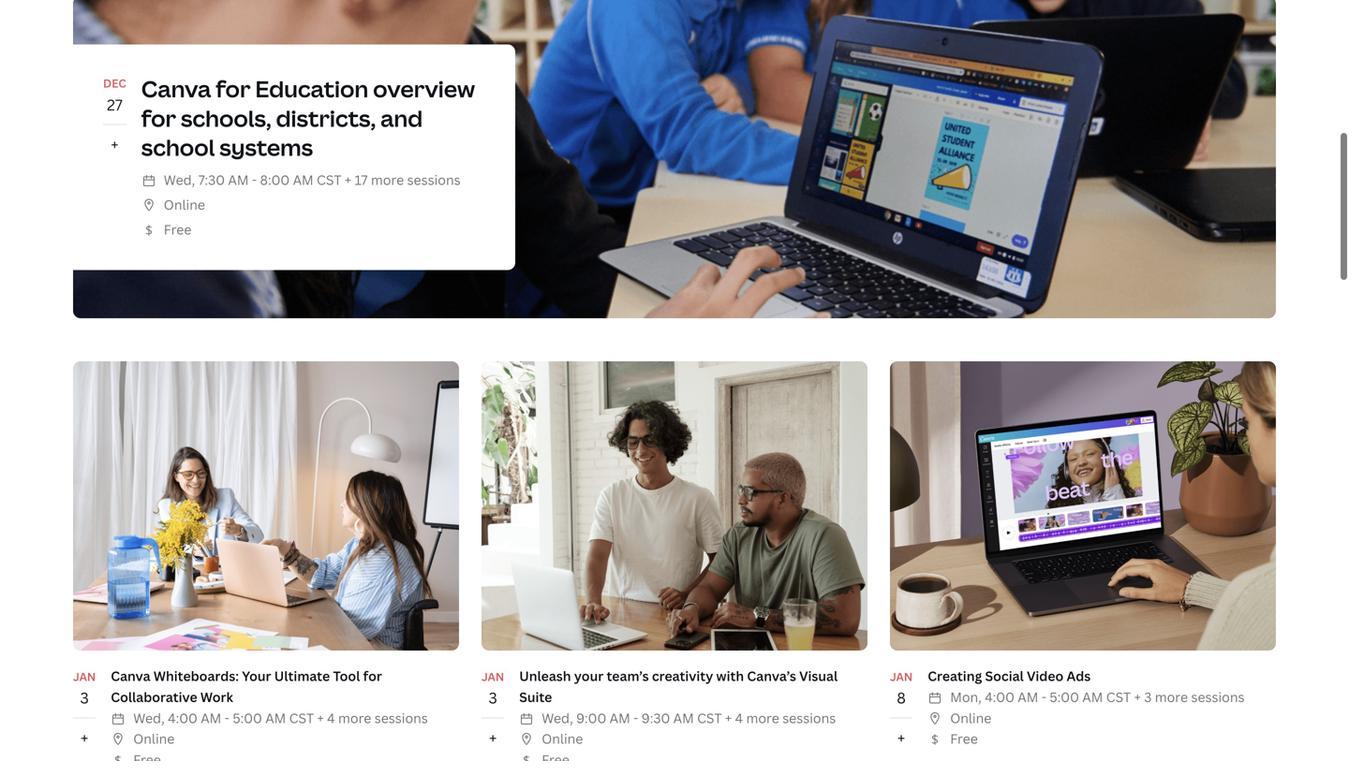 Task type: locate. For each thing, give the bounding box(es) containing it.
3 for canva whiteboards: your ultimate tool for collaborative work
[[80, 689, 89, 709]]

jan for creating
[[890, 670, 913, 685]]

online for mon, 4:00 am - 5:00 am cst + 3 more sessions
[[951, 710, 992, 728]]

9:30
[[642, 710, 670, 728]]

collaborative
[[111, 689, 197, 707]]

online down mon,
[[951, 710, 992, 728]]

0 vertical spatial free
[[164, 221, 192, 239]]

wed, 7:30 am - 8:00 am cst + 17 more sessions
[[164, 171, 461, 189]]

5:00
[[1050, 689, 1080, 707], [233, 710, 262, 728]]

jan
[[73, 670, 96, 685], [482, 670, 504, 685], [890, 670, 913, 685]]

0 horizontal spatial 4:00
[[168, 710, 198, 728]]

- left 8:00
[[252, 171, 257, 189]]

8:00
[[260, 171, 290, 189]]

whiteboards:
[[154, 668, 239, 686]]

districts,
[[276, 103, 376, 133]]

ultimate
[[274, 668, 330, 686]]

wed, down suite
[[542, 710, 573, 728]]

1 horizontal spatial free
[[951, 731, 978, 749]]

- for wed, 7:30 am - 8:00 am cst
[[252, 171, 257, 189]]

tool
[[333, 668, 360, 686]]

2 horizontal spatial for
[[363, 668, 382, 686]]

0 horizontal spatial 4
[[327, 710, 335, 728]]

am right 9:00
[[610, 710, 631, 728]]

online down 7:30
[[164, 196, 205, 214]]

cst for mon, 4:00 am - 5:00 am cst
[[1107, 689, 1131, 707]]

17
[[355, 171, 368, 189]]

for up the systems
[[216, 74, 251, 104]]

4
[[327, 710, 335, 728], [735, 710, 743, 728]]

1 horizontal spatial 3
[[489, 689, 497, 709]]

1 3 from the left
[[80, 689, 89, 709]]

1 horizontal spatial for
[[216, 74, 251, 104]]

unleash
[[519, 668, 571, 686]]

canva up collaborative
[[111, 668, 151, 686]]

canva whiteboards: your ultimate tool for collaborative work link
[[111, 668, 382, 707]]

1 horizontal spatial jan
[[482, 670, 504, 685]]

2 horizontal spatial jan
[[890, 670, 913, 685]]

canva inside the canva whiteboards: your ultimate tool for collaborative work
[[111, 668, 151, 686]]

2 jan from the left
[[482, 670, 504, 685]]

- down work on the bottom of the page
[[225, 710, 230, 728]]

jan 3 left suite
[[482, 670, 504, 709]]

am right 9:30
[[674, 710, 694, 728]]

online
[[164, 196, 205, 214], [951, 710, 992, 728], [133, 731, 175, 749], [542, 731, 583, 749]]

online down collaborative
[[133, 731, 175, 749]]

wed, for wed, 7:30 am - 8:00 am cst + 17 more sessions
[[164, 171, 195, 189]]

1 horizontal spatial 4:00
[[985, 689, 1015, 707]]

canva for canva for education overview for schools, districts, and school systems
[[141, 74, 211, 104]]

5:00 down the ads at the bottom right of page
[[1050, 689, 1080, 707]]

4:00 down collaborative
[[168, 710, 198, 728]]

more for mon, 4:00 am - 5:00 am cst
[[1155, 689, 1188, 707]]

0 horizontal spatial free
[[164, 221, 192, 239]]

2 jan 3 from the left
[[482, 670, 504, 709]]

canva inside "canva for education overview for schools, districts, and school systems"
[[141, 74, 211, 104]]

3 for unleash your team's creativity with canva's visual suite
[[489, 689, 497, 709]]

jan for unleash
[[482, 670, 504, 685]]

team's
[[607, 668, 649, 686]]

2 3 from the left
[[489, 689, 497, 709]]

online down 9:00
[[542, 731, 583, 749]]

1 horizontal spatial 4
[[735, 710, 743, 728]]

wed, down collaborative
[[133, 710, 165, 728]]

- left 9:30
[[634, 710, 639, 728]]

visual
[[800, 668, 838, 686]]

9:00
[[577, 710, 607, 728]]

0 horizontal spatial for
[[141, 103, 176, 133]]

1 vertical spatial 4:00
[[168, 710, 198, 728]]

- down video
[[1042, 689, 1047, 707]]

wed, for wed, 4:00 am - 5:00 am cst + 4 more sessions
[[133, 710, 165, 728]]

1 vertical spatial 5:00
[[233, 710, 262, 728]]

3 3 from the left
[[1145, 689, 1152, 707]]

dec 27
[[103, 76, 126, 115]]

0 vertical spatial canva
[[141, 74, 211, 104]]

mon, 4:00 am - 5:00 am cst + 3 more sessions
[[951, 689, 1245, 707]]

0 horizontal spatial jan 3
[[73, 670, 96, 709]]

0 horizontal spatial 5:00
[[233, 710, 262, 728]]

canva up school
[[141, 74, 211, 104]]

0 vertical spatial 5:00
[[1050, 689, 1080, 707]]

1 jan 3 from the left
[[73, 670, 96, 709]]

free down school
[[164, 221, 192, 239]]

jan 3 for unleash
[[482, 670, 504, 709]]

3
[[80, 689, 89, 709], [489, 689, 497, 709], [1145, 689, 1152, 707]]

free for 8
[[951, 731, 978, 749]]

ads
[[1067, 668, 1091, 686]]

jan 3 left collaborative
[[73, 670, 96, 709]]

0 vertical spatial 4:00
[[985, 689, 1015, 707]]

4 down tool
[[327, 710, 335, 728]]

unleash your team's creativity with canva's visual suite
[[519, 668, 838, 707]]

for
[[216, 74, 251, 104], [141, 103, 176, 133], [363, 668, 382, 686]]

for right 27
[[141, 103, 176, 133]]

free
[[164, 221, 192, 239], [951, 731, 978, 749]]

0 horizontal spatial 3
[[80, 689, 89, 709]]

8
[[897, 689, 906, 709]]

2 4 from the left
[[735, 710, 743, 728]]

sessions
[[407, 171, 461, 189], [1192, 689, 1245, 707], [375, 710, 428, 728], [783, 710, 836, 728]]

wed, 9:00 am - 9:30 am cst + 4 more sessions
[[542, 710, 836, 728]]

1 vertical spatial free
[[951, 731, 978, 749]]

am
[[228, 171, 249, 189], [293, 171, 314, 189], [1018, 689, 1039, 707], [1083, 689, 1103, 707], [201, 710, 221, 728], [265, 710, 286, 728], [610, 710, 631, 728], [674, 710, 694, 728]]

1 jan from the left
[[73, 670, 96, 685]]

4:00 down social
[[985, 689, 1015, 707]]

creating social video ads
[[928, 668, 1091, 686]]

education
[[255, 74, 369, 104]]

wed,
[[164, 171, 195, 189], [133, 710, 165, 728], [542, 710, 573, 728]]

4 down with
[[735, 710, 743, 728]]

canva for education overview for schools, districts, and school systems
[[141, 74, 475, 163]]

schools,
[[181, 103, 271, 133]]

more for wed, 4:00 am - 5:00 am cst
[[338, 710, 371, 728]]

sessions for mon, 4:00 am - 5:00 am cst + 3 more sessions
[[1192, 689, 1245, 707]]

-
[[252, 171, 257, 189], [1042, 689, 1047, 707], [225, 710, 230, 728], [634, 710, 639, 728]]

3 jan from the left
[[890, 670, 913, 685]]

wed, for wed, 9:00 am - 9:30 am cst + 4 more sessions
[[542, 710, 573, 728]]

more
[[371, 171, 404, 189], [1155, 689, 1188, 707], [338, 710, 371, 728], [746, 710, 780, 728]]

am down video
[[1018, 689, 1039, 707]]

video
[[1027, 668, 1064, 686]]

am right 7:30
[[228, 171, 249, 189]]

your
[[574, 668, 604, 686]]

5:00 down canva whiteboards: your ultimate tool for collaborative work link
[[233, 710, 262, 728]]

1 horizontal spatial 5:00
[[1050, 689, 1080, 707]]

for right tool
[[363, 668, 382, 686]]

wed, left 7:30
[[164, 171, 195, 189]]

creating
[[928, 668, 982, 686]]

4:00
[[985, 689, 1015, 707], [168, 710, 198, 728]]

1 4 from the left
[[327, 710, 335, 728]]

jan 3
[[73, 670, 96, 709], [482, 670, 504, 709]]

canva
[[141, 74, 211, 104], [111, 668, 151, 686]]

sessions for wed, 4:00 am - 5:00 am cst + 4 more sessions
[[375, 710, 428, 728]]

2 horizontal spatial 3
[[1145, 689, 1152, 707]]

+
[[111, 134, 119, 155], [345, 171, 352, 189], [1135, 689, 1141, 707], [317, 710, 324, 728], [725, 710, 732, 728], [81, 729, 88, 749], [489, 729, 497, 749], [898, 729, 906, 749]]

free down mon,
[[951, 731, 978, 749]]

cst
[[317, 171, 342, 189], [1107, 689, 1131, 707], [289, 710, 314, 728], [697, 710, 722, 728]]

1 horizontal spatial jan 3
[[482, 670, 504, 709]]

0 horizontal spatial jan
[[73, 670, 96, 685]]

1 vertical spatial canva
[[111, 668, 151, 686]]



Task type: describe. For each thing, give the bounding box(es) containing it.
5:00 for 3
[[233, 710, 262, 728]]

4 for wed, 4:00 am - 5:00 am cst
[[327, 710, 335, 728]]

27
[[107, 94, 123, 115]]

online for wed, 4:00 am - 5:00 am cst + 4 more sessions
[[133, 731, 175, 749]]

mon,
[[951, 689, 982, 707]]

- for mon, 4:00 am - 5:00 am cst
[[1042, 689, 1047, 707]]

overview
[[373, 74, 475, 104]]

- for wed, 9:00 am - 9:30 am cst
[[634, 710, 639, 728]]

cst for wed, 7:30 am - 8:00 am cst
[[317, 171, 342, 189]]

am right 8:00
[[293, 171, 314, 189]]

more for wed, 9:00 am - 9:30 am cst
[[746, 710, 780, 728]]

wed, 4:00 am - 5:00 am cst + 4 more sessions
[[133, 710, 428, 728]]

systems
[[220, 132, 313, 163]]

jan for canva
[[73, 670, 96, 685]]

7:30
[[198, 171, 225, 189]]

am down canva whiteboards: your ultimate tool for collaborative work link
[[265, 710, 286, 728]]

- for wed, 4:00 am - 5:00 am cst
[[225, 710, 230, 728]]

online for wed, 7:30 am - 8:00 am cst + 17 more sessions
[[164, 196, 205, 214]]

cst for wed, 4:00 am - 5:00 am cst
[[289, 710, 314, 728]]

social
[[986, 668, 1024, 686]]

canva for canva whiteboards: your ultimate tool for collaborative work
[[111, 668, 151, 686]]

school
[[141, 132, 215, 163]]

canva whiteboards: your ultimate tool for collaborative work
[[111, 668, 382, 707]]

5:00 for 8
[[1050, 689, 1080, 707]]

dec
[[103, 76, 126, 91]]

cst for wed, 9:00 am - 9:30 am cst
[[697, 710, 722, 728]]

creating social video ads link
[[928, 668, 1091, 686]]

am down the ads at the bottom right of page
[[1083, 689, 1103, 707]]

and
[[381, 103, 423, 133]]

jan 3 for canva
[[73, 670, 96, 709]]

4 for wed, 9:00 am - 9:30 am cst
[[735, 710, 743, 728]]

online for wed, 9:00 am - 9:30 am cst + 4 more sessions
[[542, 731, 583, 749]]

unleash your team's creativity with canva's visual suite link
[[519, 668, 838, 707]]

free for 27
[[164, 221, 192, 239]]

suite
[[519, 689, 552, 707]]

work
[[200, 689, 233, 707]]

creativity
[[652, 668, 714, 686]]

sessions for wed, 7:30 am - 8:00 am cst + 17 more sessions
[[407, 171, 461, 189]]

more for wed, 7:30 am - 8:00 am cst
[[371, 171, 404, 189]]

am down work on the bottom of the page
[[201, 710, 221, 728]]

jan 8
[[890, 670, 913, 709]]

your
[[242, 668, 271, 686]]

canva's
[[747, 668, 797, 686]]

4:00 for 3
[[168, 710, 198, 728]]

with
[[717, 668, 744, 686]]

4:00 for 8
[[985, 689, 1015, 707]]

sessions for wed, 9:00 am - 9:30 am cst + 4 more sessions
[[783, 710, 836, 728]]

for inside the canva whiteboards: your ultimate tool for collaborative work
[[363, 668, 382, 686]]



Task type: vqa. For each thing, say whether or not it's contained in the screenshot.
Ads
yes



